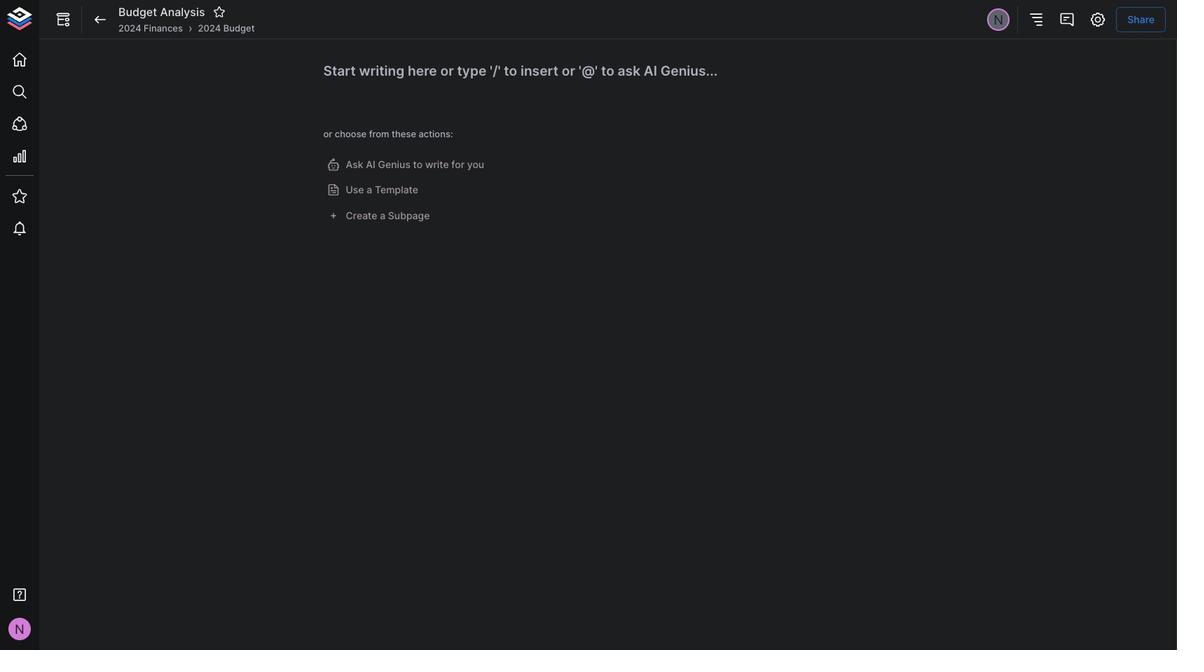 Task type: locate. For each thing, give the bounding box(es) containing it.
settings image
[[1090, 11, 1106, 28]]

table of contents image
[[1028, 11, 1045, 28]]



Task type: describe. For each thing, give the bounding box(es) containing it.
go back image
[[92, 11, 109, 28]]

favorite image
[[213, 5, 225, 18]]

show wiki image
[[55, 11, 71, 28]]

comments image
[[1059, 11, 1076, 28]]



Task type: vqa. For each thing, say whether or not it's contained in the screenshot.
interactive to the left
no



